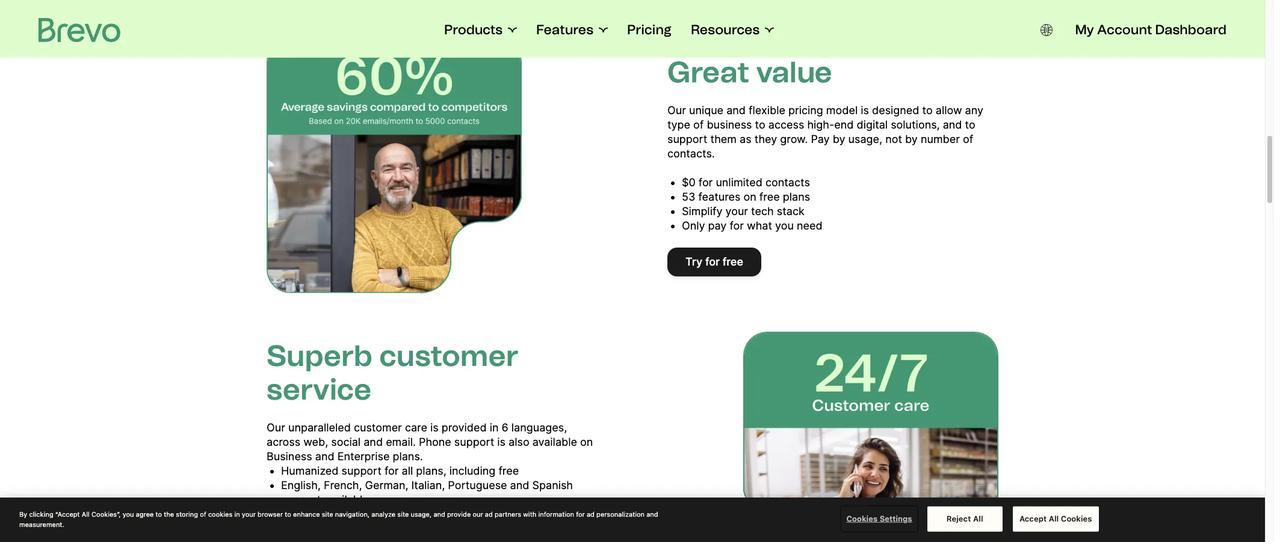 Task type: locate. For each thing, give the bounding box(es) containing it.
1 vertical spatial is
[[430, 422, 439, 434]]

for right our
[[484, 508, 498, 521]]

cookies inside button
[[1061, 514, 1092, 524]]

to
[[923, 104, 933, 116], [755, 118, 766, 131], [965, 118, 976, 131], [156, 511, 162, 519], [285, 511, 291, 519]]

german,
[[365, 479, 408, 492]]

plans
[[783, 191, 810, 203]]

1 horizontal spatial random image
[[743, 332, 999, 543]]

1 horizontal spatial your
[[726, 205, 748, 218]]

all right "accept
[[82, 511, 90, 519]]

1 vertical spatial free
[[723, 256, 743, 268]]

2 vertical spatial is
[[497, 436, 506, 449]]

support down provided on the left of page
[[454, 436, 494, 449]]

0 vertical spatial free
[[760, 191, 780, 203]]

1 horizontal spatial our
[[668, 104, 686, 116]]

free up tech
[[760, 191, 780, 203]]

available down languages,
[[533, 436, 577, 449]]

0 vertical spatial is
[[861, 104, 869, 116]]

2 horizontal spatial of
[[963, 133, 973, 145]]

accept
[[1020, 514, 1047, 524]]

in inside by clicking "accept all cookies", you agree to the storing of cookies in your browser to enhance site navigation, analyze site usage, and provide our ad partners with information for ad personalization and measurement.
[[234, 511, 240, 519]]

our
[[668, 104, 686, 116], [267, 422, 285, 434]]

resources link
[[691, 22, 774, 39]]

browser
[[258, 511, 283, 519]]

also
[[509, 436, 529, 449]]

site right enhance
[[322, 511, 333, 519]]

you down stack
[[775, 219, 794, 232]]

personalization
[[597, 511, 645, 519]]

number
[[921, 133, 960, 145]]

languages,
[[512, 422, 567, 434]]

"accept
[[55, 511, 80, 519]]

1 horizontal spatial cookies
[[1061, 514, 1092, 524]]

0 horizontal spatial in
[[234, 511, 240, 519]]

1 horizontal spatial ad
[[587, 511, 595, 519]]

in
[[490, 422, 499, 434], [234, 511, 240, 519]]

features
[[699, 191, 741, 203]]

1 horizontal spatial is
[[497, 436, 506, 449]]

unparalleled
[[288, 422, 351, 434]]

ad right our
[[485, 511, 493, 519]]

0 horizontal spatial on
[[580, 436, 593, 449]]

phone
[[419, 436, 451, 449]]

1 horizontal spatial all
[[973, 514, 983, 524]]

success
[[390, 508, 433, 521]]

1 horizontal spatial site
[[397, 511, 409, 519]]

your left browser
[[242, 511, 256, 519]]

usage, inside our unique and flexible pricing model is designed to allow any type of business to access high-end digital solutions, and to support them as they grow. pay by usage, not by number of contacts.
[[848, 133, 883, 145]]

usage, down "italian,"
[[411, 511, 432, 519]]

business
[[707, 118, 752, 131]]

by
[[833, 133, 845, 145], [905, 133, 918, 145]]

is
[[861, 104, 869, 116], [430, 422, 439, 434], [497, 436, 506, 449]]

of
[[693, 118, 704, 131], [963, 133, 973, 145], [200, 511, 206, 519]]

1 horizontal spatial you
[[775, 219, 794, 232]]

for right information
[[576, 511, 585, 519]]

0 horizontal spatial all
[[82, 511, 90, 519]]

tech
[[751, 205, 774, 218]]

0 horizontal spatial enterprise
[[337, 451, 390, 463]]

random image
[[267, 38, 522, 293], [743, 332, 999, 543]]

0 horizontal spatial of
[[200, 511, 206, 519]]

for up german,
[[385, 465, 399, 478]]

french,
[[324, 479, 362, 492]]

is down '6'
[[497, 436, 506, 449]]

1 vertical spatial enterprise
[[501, 508, 553, 521]]

our up across
[[267, 422, 285, 434]]

pay
[[708, 219, 727, 232]]

1 vertical spatial random image
[[743, 332, 999, 543]]

provide
[[447, 511, 471, 519]]

our unparalleled customer care is provided in 6 languages, across web, social and email. phone support is also available on business and enterprise plans. humanized support for all plans, including free english, french, german, italian, portuguese and spanish support available dedicated customer success manager for enterprise users
[[267, 422, 593, 521]]

high-
[[807, 118, 834, 131]]

2 vertical spatial of
[[200, 511, 206, 519]]

cookies
[[208, 511, 232, 519]]

by down 'solutions,'
[[905, 133, 918, 145]]

pay
[[811, 133, 830, 145]]

our
[[473, 511, 483, 519]]

not
[[886, 133, 902, 145]]

0 vertical spatial our
[[668, 104, 686, 116]]

agree
[[136, 511, 154, 519]]

0 vertical spatial of
[[693, 118, 704, 131]]

in right cookies in the left of the page
[[234, 511, 240, 519]]

1 horizontal spatial on
[[744, 191, 757, 203]]

our up type
[[668, 104, 686, 116]]

reject
[[947, 514, 971, 524]]

all right reject
[[973, 514, 983, 524]]

and right the personalization on the bottom
[[647, 511, 658, 519]]

great value
[[668, 54, 832, 89]]

1 vertical spatial on
[[580, 436, 593, 449]]

customer
[[379, 339, 519, 374], [354, 422, 402, 434]]

1 vertical spatial in
[[234, 511, 240, 519]]

for right 'try'
[[705, 256, 720, 268]]

1 vertical spatial usage,
[[411, 511, 432, 519]]

enhance
[[293, 511, 320, 519]]

all right accept
[[1049, 514, 1059, 524]]

1 vertical spatial customer
[[354, 422, 402, 434]]

by down end on the right of the page
[[833, 133, 845, 145]]

0 vertical spatial you
[[775, 219, 794, 232]]

contacts.
[[668, 147, 715, 160]]

1 horizontal spatial usage,
[[848, 133, 883, 145]]

service
[[267, 372, 371, 407]]

usage,
[[848, 133, 883, 145], [411, 511, 432, 519]]

2 cookies from the left
[[1061, 514, 1092, 524]]

0 vertical spatial customer
[[379, 339, 519, 374]]

your inside $0 for unlimited contacts 53 features on free plans simplify your tech stack only pay for what you need
[[726, 205, 748, 218]]

0 horizontal spatial random image
[[267, 38, 522, 293]]

2 vertical spatial free
[[499, 465, 519, 478]]

to right browser
[[285, 511, 291, 519]]

is up phone
[[430, 422, 439, 434]]

superb
[[267, 339, 373, 374]]

free right 'try'
[[723, 256, 743, 268]]

your down features
[[726, 205, 748, 218]]

0 vertical spatial random image
[[267, 38, 522, 293]]

1 vertical spatial you
[[123, 511, 134, 519]]

resources
[[691, 22, 760, 38]]

plans.
[[393, 451, 423, 463]]

site right analyze
[[397, 511, 409, 519]]

of right storing
[[200, 511, 206, 519]]

in left '6'
[[490, 422, 499, 434]]

0 vertical spatial usage,
[[848, 133, 883, 145]]

ad
[[485, 511, 493, 519], [587, 511, 595, 519]]

as
[[740, 133, 752, 145]]

available down french,
[[324, 494, 369, 507]]

our inside our unique and flexible pricing model is designed to allow any type of business to access high-end digital solutions, and to support them as they grow. pay by usage, not by number of contacts.
[[668, 104, 686, 116]]

by clicking "accept all cookies", you agree to the storing of cookies in your browser to enhance site navigation, analyze site usage, and provide our ad partners with information for ad personalization and measurement.
[[19, 511, 658, 529]]

designed
[[872, 104, 919, 116]]

usage, inside by clicking "accept all cookies", you agree to the storing of cookies in your browser to enhance site navigation, analyze site usage, and provide our ad partners with information for ad personalization and measurement.
[[411, 511, 432, 519]]

on inside $0 for unlimited contacts 53 features on free plans simplify your tech stack only pay for what you need
[[744, 191, 757, 203]]

1 horizontal spatial free
[[723, 256, 743, 268]]

to up 'solutions,'
[[923, 104, 933, 116]]

of inside by clicking "accept all cookies", you agree to the storing of cookies in your browser to enhance site navigation, analyze site usage, and provide our ad partners with information for ad personalization and measurement.
[[200, 511, 206, 519]]

1 vertical spatial your
[[242, 511, 256, 519]]

ad right users
[[587, 511, 595, 519]]

support up "contacts." on the right of the page
[[668, 133, 708, 145]]

pricing
[[789, 104, 823, 116]]

need
[[797, 219, 823, 232]]

is up digital
[[861, 104, 869, 116]]

analyze
[[372, 511, 396, 519]]

pricing
[[627, 22, 672, 38]]

for right pay
[[730, 219, 744, 232]]

usage, down digital
[[848, 133, 883, 145]]

any
[[965, 104, 984, 116]]

1 horizontal spatial enterprise
[[501, 508, 553, 521]]

of right number
[[963, 133, 973, 145]]

0 horizontal spatial site
[[322, 511, 333, 519]]

available
[[533, 436, 577, 449], [324, 494, 369, 507]]

reject all
[[947, 514, 983, 524]]

2 horizontal spatial free
[[760, 191, 780, 203]]

1 cookies from the left
[[847, 514, 878, 524]]

0 horizontal spatial you
[[123, 511, 134, 519]]

is inside our unique and flexible pricing model is designed to allow any type of business to access high-end digital solutions, and to support them as they grow. pay by usage, not by number of contacts.
[[861, 104, 869, 116]]

you left the agree
[[123, 511, 134, 519]]

0 vertical spatial your
[[726, 205, 748, 218]]

portuguese
[[448, 479, 507, 492]]

random image for superb customer service
[[743, 332, 999, 543]]

cookies
[[847, 514, 878, 524], [1061, 514, 1092, 524]]

0 horizontal spatial by
[[833, 133, 845, 145]]

social
[[331, 436, 361, 449]]

53
[[682, 191, 695, 203]]

2 horizontal spatial all
[[1049, 514, 1059, 524]]

0 vertical spatial enterprise
[[337, 451, 390, 463]]

our inside our unparalleled customer care is provided in 6 languages, across web, social and email. phone support is also available on business and enterprise plans. humanized support for all plans, including free english, french, german, italian, portuguese and spanish support available dedicated customer success manager for enterprise users
[[267, 422, 285, 434]]

and
[[727, 104, 746, 116], [943, 118, 962, 131], [364, 436, 383, 449], [315, 451, 334, 463], [510, 479, 529, 492], [434, 511, 445, 519], [647, 511, 658, 519]]

0 vertical spatial available
[[533, 436, 577, 449]]

enterprise down the spanish
[[501, 508, 553, 521]]

all
[[402, 465, 413, 478]]

contacts
[[766, 176, 810, 189]]

for right $0
[[699, 176, 713, 189]]

you
[[775, 219, 794, 232], [123, 511, 134, 519]]

of down unique
[[693, 118, 704, 131]]

enterprise down "social"
[[337, 451, 390, 463]]

button image
[[1040, 24, 1053, 36]]

on
[[744, 191, 757, 203], [580, 436, 593, 449]]

stack
[[777, 205, 805, 218]]

all for reject all
[[973, 514, 983, 524]]

information
[[538, 511, 574, 519]]

try for free button
[[668, 248, 761, 277]]

1 vertical spatial available
[[324, 494, 369, 507]]

cookies right accept
[[1061, 514, 1092, 524]]

flexible
[[749, 104, 786, 116]]

0 horizontal spatial ad
[[485, 511, 493, 519]]

spanish
[[532, 479, 573, 492]]

and up with
[[510, 479, 529, 492]]

customer
[[337, 508, 387, 521]]

0 horizontal spatial free
[[499, 465, 519, 478]]

2 site from the left
[[397, 511, 409, 519]]

1 horizontal spatial in
[[490, 422, 499, 434]]

storing
[[176, 511, 198, 519]]

great
[[668, 54, 749, 89]]

your
[[726, 205, 748, 218], [242, 511, 256, 519]]

0 vertical spatial on
[[744, 191, 757, 203]]

2 horizontal spatial is
[[861, 104, 869, 116]]

1 vertical spatial our
[[267, 422, 285, 434]]

0 horizontal spatial usage,
[[411, 511, 432, 519]]

support inside our unique and flexible pricing model is designed to allow any type of business to access high-end digital solutions, and to support them as they grow. pay by usage, not by number of contacts.
[[668, 133, 708, 145]]

cookies left the settings
[[847, 514, 878, 524]]

and down allow
[[943, 118, 962, 131]]

web,
[[304, 436, 328, 449]]

0 vertical spatial in
[[490, 422, 499, 434]]

1 by from the left
[[833, 133, 845, 145]]

your inside by clicking "accept all cookies", you agree to the storing of cookies in your browser to enhance site navigation, analyze site usage, and provide our ad partners with information for ad personalization and measurement.
[[242, 511, 256, 519]]

0 horizontal spatial our
[[267, 422, 285, 434]]

customer inside our unparalleled customer care is provided in 6 languages, across web, social and email. phone support is also available on business and enterprise plans. humanized support for all plans, including free english, french, german, italian, portuguese and spanish support available dedicated customer success manager for enterprise users
[[354, 422, 402, 434]]

0 horizontal spatial cookies
[[847, 514, 878, 524]]

navigation,
[[335, 511, 370, 519]]

0 horizontal spatial your
[[242, 511, 256, 519]]

1 horizontal spatial by
[[905, 133, 918, 145]]

clicking
[[29, 511, 53, 519]]

free down also at the bottom left of page
[[499, 465, 519, 478]]



Task type: describe. For each thing, give the bounding box(es) containing it.
our for our unique and flexible pricing model is designed to allow any type of business to access high-end digital solutions, and to support them as they grow. pay by usage, not by number of contacts.
[[668, 104, 686, 116]]

2 ad from the left
[[587, 511, 595, 519]]

italian,
[[411, 479, 445, 492]]

only
[[682, 219, 705, 232]]

accept all cookies
[[1020, 514, 1092, 524]]

free inside button
[[723, 256, 743, 268]]

all for accept all cookies
[[1049, 514, 1059, 524]]

our unique and flexible pricing model is designed to allow any type of business to access high-end digital solutions, and to support them as they grow. pay by usage, not by number of contacts.
[[668, 104, 984, 160]]

brevo image
[[39, 18, 120, 42]]

simplify
[[682, 205, 723, 218]]

superb customer service
[[267, 339, 519, 407]]

and left provide
[[434, 511, 445, 519]]

features
[[536, 22, 594, 38]]

random image for great value
[[267, 38, 522, 293]]

by
[[19, 511, 27, 519]]

and right "social"
[[364, 436, 383, 449]]

try for free
[[686, 256, 743, 268]]

access
[[769, 118, 804, 131]]

unlimited
[[716, 176, 763, 189]]

1 vertical spatial of
[[963, 133, 973, 145]]

you inside by clicking "accept all cookies", you agree to the storing of cookies in your browser to enhance site navigation, analyze site usage, and provide our ad partners with information for ad personalization and measurement.
[[123, 511, 134, 519]]

dashboard
[[1155, 22, 1227, 38]]

you inside $0 for unlimited contacts 53 features on free plans simplify your tech stack only pay for what you need
[[775, 219, 794, 232]]

features link
[[536, 22, 608, 39]]

measurement.
[[19, 521, 64, 529]]

to up they
[[755, 118, 766, 131]]

on inside our unparalleled customer care is provided in 6 languages, across web, social and email. phone support is also available on business and enterprise plans. humanized support for all plans, including free english, french, german, italian, portuguese and spanish support available dedicated customer success manager for enterprise users
[[580, 436, 593, 449]]

1 site from the left
[[322, 511, 333, 519]]

cookies settings
[[847, 514, 912, 524]]

business
[[267, 451, 312, 463]]

account
[[1097, 22, 1152, 38]]

what
[[747, 219, 772, 232]]

products link
[[444, 22, 517, 39]]

plans,
[[416, 465, 446, 478]]

6
[[502, 422, 509, 434]]

grow.
[[780, 133, 808, 145]]

end
[[834, 118, 854, 131]]

accept all cookies button
[[1013, 507, 1099, 532]]

care
[[405, 422, 427, 434]]

support down english,
[[281, 494, 321, 507]]

for inside button
[[705, 256, 720, 268]]

0 horizontal spatial available
[[324, 494, 369, 507]]

users
[[556, 508, 584, 521]]

model
[[826, 104, 858, 116]]

try
[[686, 256, 703, 268]]

unique
[[689, 104, 724, 116]]

customer inside the superb customer service
[[379, 339, 519, 374]]

to down "any"
[[965, 118, 976, 131]]

my account dashboard link
[[1075, 22, 1227, 39]]

english,
[[281, 479, 321, 492]]

with
[[523, 511, 536, 519]]

allow
[[936, 104, 962, 116]]

to left the
[[156, 511, 162, 519]]

reject all button
[[927, 507, 1003, 532]]

humanized
[[281, 465, 339, 478]]

products
[[444, 22, 503, 38]]

for inside by clicking "accept all cookies", you agree to the storing of cookies in your browser to enhance site navigation, analyze site usage, and provide our ad partners with information for ad personalization and measurement.
[[576, 511, 585, 519]]

1 ad from the left
[[485, 511, 493, 519]]

across
[[267, 436, 300, 449]]

free inside $0 for unlimited contacts 53 features on free plans simplify your tech stack only pay for what you need
[[760, 191, 780, 203]]

solutions,
[[891, 118, 940, 131]]

dedicated
[[281, 508, 334, 521]]

0 horizontal spatial is
[[430, 422, 439, 434]]

value
[[756, 54, 832, 89]]

and down web,
[[315, 451, 334, 463]]

all inside by clicking "accept all cookies", you agree to the storing of cookies in your browser to enhance site navigation, analyze site usage, and provide our ad partners with information for ad personalization and measurement.
[[82, 511, 90, 519]]

in inside our unparalleled customer care is provided in 6 languages, across web, social and email. phone support is also available on business and enterprise plans. humanized support for all plans, including free english, french, german, italian, portuguese and spanish support available dedicated customer success manager for enterprise users
[[490, 422, 499, 434]]

manager
[[436, 508, 481, 521]]

pricing link
[[627, 22, 672, 39]]

2 by from the left
[[905, 133, 918, 145]]

including
[[450, 465, 496, 478]]

free inside our unparalleled customer care is provided in 6 languages, across web, social and email. phone support is also available on business and enterprise plans. humanized support for all plans, including free english, french, german, italian, portuguese and spanish support available dedicated customer success manager for enterprise users
[[499, 465, 519, 478]]

our for our unparalleled customer care is provided in 6 languages, across web, social and email. phone support is also available on business and enterprise plans. humanized support for all plans, including free english, french, german, italian, portuguese and spanish support available dedicated customer success manager for enterprise users
[[267, 422, 285, 434]]

and up 'business'
[[727, 104, 746, 116]]

email.
[[386, 436, 416, 449]]

my
[[1075, 22, 1094, 38]]

they
[[755, 133, 777, 145]]

digital
[[857, 118, 888, 131]]

$0
[[682, 176, 696, 189]]

cookies",
[[92, 511, 121, 519]]

support up french,
[[342, 465, 382, 478]]

type
[[668, 118, 690, 131]]

1 horizontal spatial available
[[533, 436, 577, 449]]

provided
[[442, 422, 487, 434]]

1 horizontal spatial of
[[693, 118, 704, 131]]

them
[[711, 133, 737, 145]]

cookies inside 'button'
[[847, 514, 878, 524]]

cookies settings button
[[842, 508, 917, 532]]

my account dashboard
[[1075, 22, 1227, 38]]

partners
[[495, 511, 521, 519]]

$0 for unlimited contacts 53 features on free plans simplify your tech stack only pay for what you need
[[682, 176, 823, 232]]



Task type: vqa. For each thing, say whether or not it's contained in the screenshot.
Prime
no



